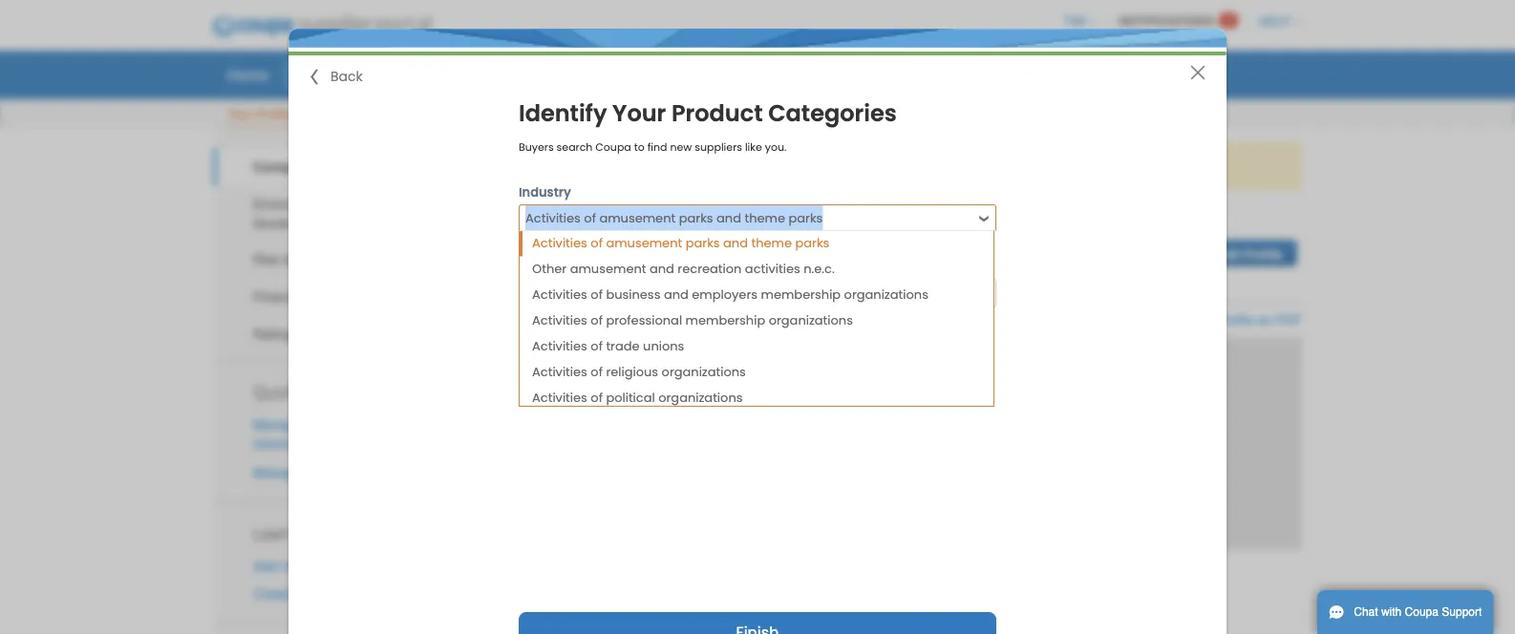Task type: locate. For each thing, give the bounding box(es) containing it.
close image
[[1191, 65, 1206, 80]]

1 vertical spatial categories
[[649, 258, 718, 275]]

of left political
[[591, 389, 603, 406]]

diversity
[[343, 216, 394, 231]]

amusement up "service"
[[606, 235, 683, 252]]

activities of trade unions option
[[520, 334, 994, 359]]

to inside identify your product categories dialog
[[634, 140, 645, 155]]

manage payment information
[[253, 418, 357, 452]]

0 vertical spatial &
[[330, 216, 339, 231]]

to for find
[[634, 140, 645, 155]]

asn
[[607, 65, 634, 84]]

tim
[[589, 232, 633, 263]]

search
[[557, 140, 593, 155]]

download profile as pdf button
[[1153, 310, 1303, 329]]

profile left as
[[1216, 312, 1254, 327]]

ratings & references link
[[213, 316, 464, 352]]

that
[[893, 158, 915, 174]]

1 horizontal spatial profile
[[642, 158, 678, 174]]

0 horizontal spatial profile
[[387, 587, 424, 602]]

2 manage from the top
[[253, 465, 302, 480]]

your right in
[[1057, 158, 1083, 174]]

coupa for chat
[[1406, 606, 1439, 619]]

profile down coupa supplier portal "image"
[[297, 65, 340, 84]]

to left get
[[682, 158, 693, 174]]

a
[[297, 587, 305, 602]]

pdf
[[1276, 312, 1303, 327]]

to left find
[[634, 140, 645, 155]]

primary address
[[493, 598, 599, 614]]

of left trade at the bottom left
[[591, 338, 603, 355]]

are
[[919, 158, 938, 174]]

coupa inside identify your product categories dialog
[[596, 140, 632, 155]]

manage down the information
[[253, 465, 302, 480]]

profile link
[[284, 60, 353, 89]]

create
[[253, 587, 293, 602]]

to inside alert
[[682, 158, 693, 174]]

0 horizontal spatial your
[[227, 107, 253, 121]]

social,
[[346, 196, 386, 212]]

to
[[634, 140, 645, 155], [682, 158, 693, 174]]

membership
[[761, 286, 841, 303], [686, 312, 766, 329]]

0 horizontal spatial categories
[[649, 258, 718, 275]]

0 horizontal spatial product
[[519, 258, 568, 275]]

1 parks from the left
[[686, 235, 720, 252]]

1 horizontal spatial &
[[302, 326, 311, 342]]

of up product and service categories
[[591, 235, 603, 252]]

coupa right with
[[1406, 606, 1439, 619]]

1 horizontal spatial your
[[1057, 158, 1083, 174]]

of left religious
[[591, 363, 603, 380]]

1 vertical spatial product
[[519, 258, 568, 275]]

parks up recreation
[[686, 235, 720, 252]]

and up business
[[650, 260, 675, 278]]

categories up employers
[[649, 258, 718, 275]]

tim burton enterprises image
[[493, 210, 569, 289]]

2 horizontal spatial profile
[[1035, 312, 1071, 327]]

burton
[[640, 232, 719, 263]]

& for compliance
[[283, 252, 292, 268]]

address
[[546, 598, 599, 614]]

tim burton enterprises banner
[[486, 210, 1323, 635]]

1 manage from the top
[[253, 418, 302, 433]]

0 vertical spatial product
[[672, 97, 763, 130]]

1 vertical spatial manage
[[253, 465, 302, 480]]

get
[[697, 158, 716, 174]]

progress
[[1038, 218, 1092, 233]]

environmental,
[[253, 196, 343, 212]]

profile right discoverable
[[387, 587, 424, 602]]

1 vertical spatial &
[[283, 252, 292, 268]]

0 horizontal spatial parks
[[686, 235, 720, 252]]

1 horizontal spatial parks
[[796, 235, 830, 252]]

primary
[[493, 598, 543, 614]]

0 vertical spatial manage
[[253, 418, 302, 433]]

sourcing
[[1010, 65, 1068, 84]]

religious
[[606, 363, 659, 380]]

setup link
[[1169, 60, 1232, 89]]

0 horizontal spatial to
[[634, 140, 645, 155]]

by
[[788, 158, 802, 174]]

coupa inside chat with coupa support 'button'
[[1406, 606, 1439, 619]]

2 horizontal spatial &
[[330, 216, 339, 231]]

profile for download profile as pdf
[[1216, 312, 1254, 327]]

orders link
[[356, 60, 428, 89]]

trade
[[606, 338, 640, 355]]

chat
[[1355, 606, 1379, 619]]

categories up complete your profile to get discovered by coupa buyers that are looking for items in your category.
[[769, 97, 897, 130]]

of up 10
[[591, 286, 603, 303]]

1 vertical spatial to
[[682, 158, 693, 174]]

chat with coupa support
[[1355, 606, 1483, 619]]

profile
[[642, 158, 678, 174], [1035, 312, 1071, 327], [387, 587, 424, 602]]

product up "select" at the left of page
[[519, 258, 568, 275]]

coupa
[[596, 140, 632, 155], [806, 158, 845, 174], [1406, 606, 1439, 619]]

performance
[[311, 289, 387, 305]]

2 activities from the top
[[532, 286, 588, 303]]

membership down employers
[[686, 312, 766, 329]]

governance
[[253, 216, 326, 231]]

create a discoverable profile link
[[253, 587, 424, 602]]

0 vertical spatial amusement
[[606, 235, 683, 252]]

you.
[[765, 140, 787, 155]]

profile right edit
[[1244, 247, 1283, 261]]

buyers
[[849, 158, 889, 174]]

for
[[988, 158, 1003, 174]]

profile inside 'link'
[[318, 159, 360, 175]]

you
[[711, 311, 730, 326]]

suppliers
[[695, 140, 743, 155]]

& for references
[[302, 326, 311, 342]]

0 horizontal spatial &
[[283, 252, 292, 268]]

0 vertical spatial categories
[[769, 97, 897, 130]]

0 horizontal spatial coupa
[[596, 140, 632, 155]]

coupa supplier portal image
[[199, 3, 445, 51]]

progress bar
[[289, 52, 1227, 55]]

edit
[[1217, 247, 1241, 261]]

your up buyers search coupa to find new suppliers like you.
[[613, 97, 666, 130]]

activities
[[532, 235, 588, 252], [532, 286, 588, 303], [532, 312, 588, 329], [532, 338, 588, 355], [532, 363, 588, 380], [532, 389, 588, 406]]

copy
[[1000, 312, 1031, 327]]

your down buyers search coupa to find new suppliers like you.
[[612, 158, 638, 174]]

your profile link
[[227, 103, 292, 128]]

2 of from the top
[[591, 286, 603, 303]]

recreation
[[678, 260, 742, 278]]

profile inside "button"
[[1216, 312, 1254, 327]]

quick links
[[253, 381, 338, 403]]

profile left url
[[1035, 312, 1071, 327]]

product
[[672, 97, 763, 130], [519, 258, 568, 275]]

2 horizontal spatial coupa
[[1406, 606, 1439, 619]]

service/time sheets
[[444, 65, 578, 84]]

activities of business and employers membership organizations option
[[520, 282, 994, 308]]

6 activities from the top
[[532, 389, 588, 406]]

&
[[330, 216, 339, 231], [283, 252, 292, 268], [302, 326, 311, 342]]

other amusement and recreation activities n.e.c. option
[[520, 257, 994, 282]]

1 vertical spatial coupa
[[806, 158, 845, 174]]

profile
[[297, 65, 340, 84], [256, 107, 291, 121], [318, 159, 360, 175], [996, 218, 1034, 233], [1244, 247, 1283, 261], [1216, 312, 1254, 327]]

2 vertical spatial &
[[302, 326, 311, 342]]

service/time
[[444, 65, 530, 84]]

1 horizontal spatial categories
[[769, 97, 897, 130]]

1 horizontal spatial your
[[613, 97, 666, 130]]

your
[[612, 158, 638, 174], [1057, 158, 1083, 174]]

home
[[227, 65, 268, 84]]

product up suppliers
[[672, 97, 763, 130]]

membership down n.e.c.
[[761, 286, 841, 303]]

discovered
[[719, 158, 784, 174]]

discoverable
[[308, 587, 383, 602]]

manage up the information
[[253, 418, 302, 433]]

1 horizontal spatial coupa
[[806, 158, 845, 174]]

tim burton enterprises
[[589, 232, 862, 263]]

risk
[[253, 252, 279, 268]]

1 horizontal spatial to
[[682, 158, 693, 174]]

center
[[323, 522, 374, 544]]

profile up social,
[[318, 159, 360, 175]]

and
[[724, 235, 748, 252], [571, 258, 596, 275], [650, 260, 675, 278], [664, 286, 689, 303]]

information
[[253, 437, 319, 452]]

coupa right by
[[806, 158, 845, 174]]

& right risk
[[283, 252, 292, 268]]

amusement up business
[[570, 260, 647, 278]]

activities of amusement parks and theme parks option
[[520, 231, 994, 257]]

0 vertical spatial to
[[634, 140, 645, 155]]

asn link
[[594, 60, 647, 89]]

entities
[[337, 465, 380, 480]]

& left diversity
[[330, 216, 339, 231]]

your down 'home' link
[[227, 107, 253, 121]]

activities of religious organizations option
[[520, 359, 994, 385]]

0 horizontal spatial your
[[612, 158, 638, 174]]

find
[[648, 140, 668, 155]]

0 vertical spatial profile
[[642, 158, 678, 174]]

add more customers
[[253, 559, 377, 574]]

identify your product categories
[[519, 97, 897, 130]]

5 of from the top
[[591, 363, 603, 380]]

2 vertical spatial coupa
[[1406, 606, 1439, 619]]

profile down find
[[642, 158, 678, 174]]

parks up n.e.c.
[[796, 235, 830, 252]]

profile for edit profile
[[1244, 247, 1283, 261]]

& right ratings
[[302, 326, 311, 342]]

profile down 'home' link
[[256, 107, 291, 121]]

manage inside "manage payment information"
[[253, 418, 302, 433]]

2 vertical spatial profile
[[387, 587, 424, 602]]

industry list box
[[519, 230, 995, 411]]

1 vertical spatial profile
[[1035, 312, 1071, 327]]

create a discoverable profile
[[253, 587, 424, 602]]

and down "industry" 'text box'
[[724, 235, 748, 252]]

as
[[1258, 312, 1272, 327]]

0 vertical spatial coupa
[[596, 140, 632, 155]]

category.
[[1087, 158, 1141, 174]]

your
[[613, 97, 666, 130], [227, 107, 253, 121]]

of left unspsc
[[591, 312, 603, 329]]

coupa up complete
[[596, 140, 632, 155]]



Task type: describe. For each thing, give the bounding box(es) containing it.
buyers
[[519, 140, 554, 155]]

company
[[253, 159, 314, 175]]

manage payment information link
[[253, 418, 357, 452]]

Industry text field
[[521, 205, 972, 230]]

unions
[[643, 338, 685, 355]]

add more customers link
[[253, 559, 377, 574]]

your inside dialog
[[613, 97, 666, 130]]

select
[[519, 311, 551, 326]]

identify your product categories dialog
[[289, 29, 1227, 635]]

1 activities from the top
[[532, 235, 588, 252]]

copy profile url
[[1000, 312, 1102, 327]]

back
[[331, 67, 363, 86]]

company profile link
[[213, 149, 464, 186]]

add
[[253, 559, 277, 574]]

2 your from the left
[[1057, 158, 1083, 174]]

references
[[315, 326, 383, 342]]

1 vertical spatial amusement
[[570, 260, 647, 278]]

learning
[[253, 522, 319, 544]]

edit profile link
[[1202, 240, 1298, 266]]

complete
[[551, 158, 608, 174]]

5 activities from the top
[[532, 363, 588, 380]]

serve.
[[733, 311, 764, 326]]

financial performance link
[[213, 279, 464, 316]]

1 horizontal spatial product
[[672, 97, 763, 130]]

product and service categories
[[519, 258, 718, 275]]

download profile as pdf
[[1153, 312, 1303, 327]]

financial
[[253, 289, 307, 305]]

buyers search coupa to find new suppliers like you.
[[519, 140, 787, 155]]

looking
[[942, 158, 984, 174]]

company profile
[[253, 159, 360, 175]]

manage legal entities link
[[253, 465, 380, 480]]

download
[[1153, 312, 1213, 327]]

and right other
[[571, 258, 596, 275]]

activities
[[745, 260, 801, 278]]

manage for manage legal entities
[[253, 465, 302, 480]]

employers
[[692, 286, 758, 303]]

0 vertical spatial membership
[[761, 286, 841, 303]]

back button
[[312, 67, 363, 87]]

financial performance
[[253, 289, 387, 305]]

profile progress
[[996, 218, 1092, 233]]

unspsc
[[607, 311, 649, 326]]

setup
[[1181, 65, 1220, 84]]

1 your from the left
[[612, 158, 638, 174]]

background image
[[493, 338, 1303, 551]]

complete your profile to get discovered by coupa buyers that are looking for items in your category. alert
[[493, 142, 1303, 190]]

new
[[670, 140, 692, 155]]

political
[[606, 389, 655, 406]]

2 parks from the left
[[796, 235, 830, 252]]

risk & compliance link
[[213, 242, 464, 279]]

manage legal entities
[[253, 465, 380, 480]]

identify
[[519, 97, 607, 130]]

categories for identify your product categories
[[769, 97, 897, 130]]

1 of from the top
[[591, 235, 603, 252]]

6 of from the top
[[591, 389, 603, 406]]

profile left progress
[[996, 218, 1034, 233]]

sheets
[[533, 65, 578, 84]]

the
[[554, 311, 571, 326]]

coupa inside complete your profile to get discovered by coupa buyers that are looking for items in your category. alert
[[806, 158, 845, 174]]

items
[[1007, 158, 1039, 174]]

coupa for buyers
[[596, 140, 632, 155]]

copy profile url button
[[1000, 310, 1102, 329]]

categories for product and service categories
[[649, 258, 718, 275]]

compliance
[[296, 252, 366, 268]]

other
[[532, 260, 567, 278]]

sourcing link
[[997, 60, 1081, 89]]

10
[[594, 311, 605, 326]]

3 activities from the top
[[532, 312, 588, 329]]

profile inside alert
[[642, 158, 678, 174]]

profile for your profile
[[256, 107, 291, 121]]

with
[[1382, 606, 1402, 619]]

links
[[300, 381, 338, 403]]

complete your profile to get discovered by coupa buyers that are looking for items in your category.
[[551, 158, 1141, 174]]

environmental, social, governance & diversity
[[253, 196, 394, 231]]

4 of from the top
[[591, 338, 603, 355]]

more
[[281, 559, 311, 574]]

service
[[599, 258, 646, 275]]

manage for manage payment information
[[253, 418, 302, 433]]

categories
[[651, 311, 708, 326]]

in
[[1043, 158, 1053, 174]]

activities of amusement parks and theme parks other amusement and recreation activities n.e.c. activities of business and employers membership organizations activities of professional membership organizations activities of trade unions activities of religious organizations activities of political organizations
[[532, 235, 929, 406]]

& inside the environmental, social, governance & diversity
[[330, 216, 339, 231]]

3 of from the top
[[591, 312, 603, 329]]

chat with coupa support button
[[1318, 591, 1494, 635]]

1 vertical spatial membership
[[686, 312, 766, 329]]

industry
[[519, 184, 571, 201]]

professional
[[606, 312, 683, 329]]

ratings
[[253, 326, 299, 342]]

top
[[574, 311, 592, 326]]

activities of political organizations option
[[520, 385, 994, 411]]

learning center
[[253, 522, 374, 544]]

activities of professional membership organizations option
[[520, 308, 994, 334]]

to for get
[[682, 158, 693, 174]]

4 activities from the top
[[532, 338, 588, 355]]

service/time sheets link
[[432, 60, 590, 89]]

url
[[1075, 312, 1102, 327]]

and up "categories"
[[664, 286, 689, 303]]

your profile
[[227, 107, 291, 121]]

support
[[1443, 606, 1483, 619]]

home link
[[215, 60, 281, 89]]

quick
[[253, 381, 296, 403]]

payment
[[305, 418, 357, 433]]

profile for company profile
[[318, 159, 360, 175]]

ratings & references
[[253, 326, 383, 342]]

risk & compliance
[[253, 252, 366, 268]]

profile inside button
[[1035, 312, 1071, 327]]

orders
[[369, 65, 415, 84]]

enterprises
[[727, 232, 862, 263]]



Task type: vqa. For each thing, say whether or not it's contained in the screenshot.
USER to the left
no



